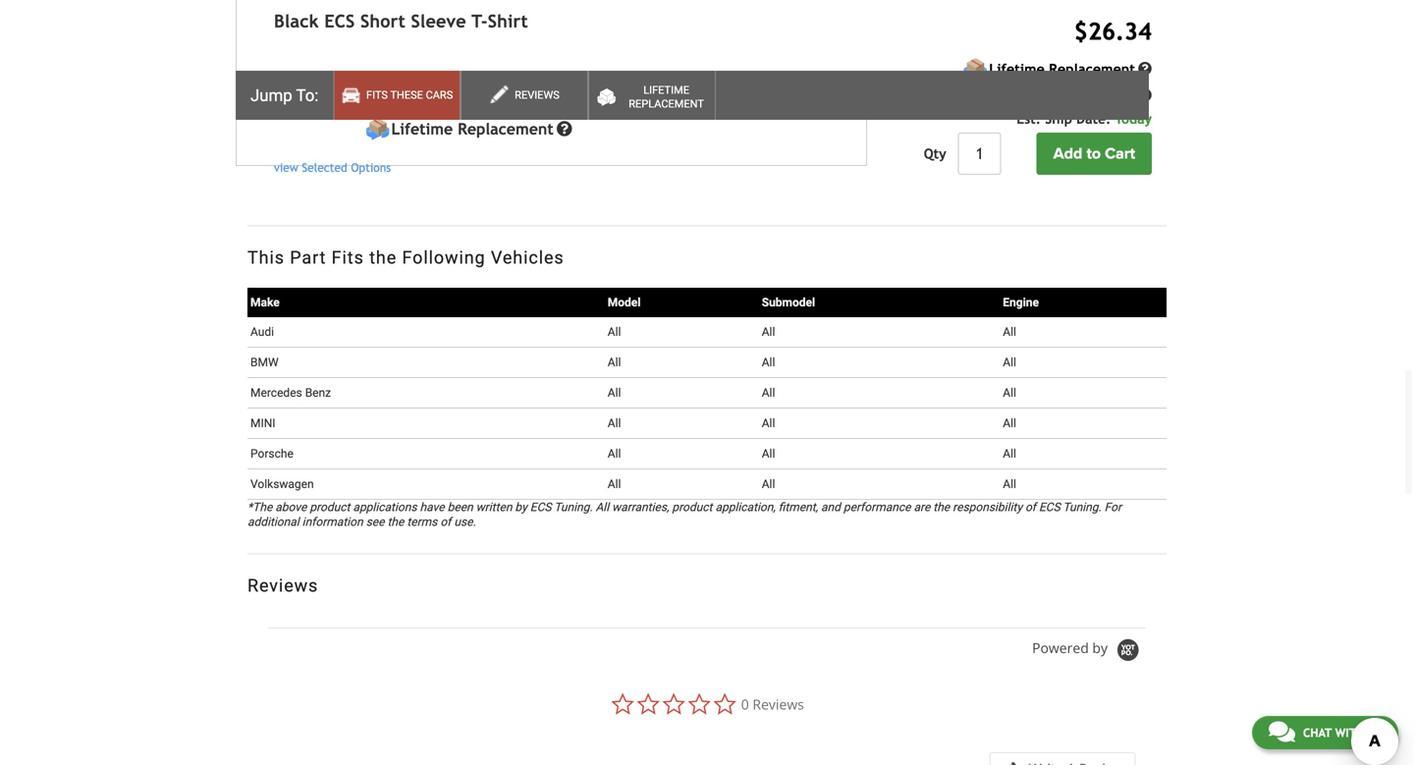 Task type: vqa. For each thing, say whether or not it's contained in the screenshot.
star icon in "22 Reviews" LINK
no



Task type: locate. For each thing, give the bounding box(es) containing it.
powered by
[[1032, 638, 1111, 657]]

replacement
[[1049, 61, 1135, 77], [629, 97, 704, 110], [458, 120, 554, 138]]

ecs right written
[[530, 500, 551, 514]]

1 vertical spatial today
[[1115, 111, 1152, 127]]

1 horizontal spatial est.
[[1017, 111, 1041, 127]]

0 horizontal spatial reviews
[[248, 576, 318, 596]]

lifetime replacement for question circle icon to the bottom
[[391, 120, 554, 138]]

0 horizontal spatial date:
[[425, 80, 460, 95]]

application,
[[715, 500, 776, 514]]

of left use.
[[440, 515, 451, 529]]

1 horizontal spatial question circle image
[[1138, 62, 1152, 76]]

mercedes benz
[[250, 386, 331, 400]]

1 vertical spatial by
[[1093, 638, 1108, 657]]

1 vertical spatial lifetime replacement
[[629, 84, 704, 110]]

fits right part
[[332, 248, 364, 268]]

1 horizontal spatial lifetime replacement
[[629, 84, 704, 110]]

0 vertical spatial today
[[464, 80, 501, 95]]

0 horizontal spatial by
[[515, 500, 527, 514]]

the down 'applications'
[[387, 515, 404, 529]]

0 vertical spatial by
[[515, 500, 527, 514]]

have
[[420, 500, 445, 514]]

*the
[[248, 500, 272, 514]]

for
[[1105, 500, 1122, 514]]

0 horizontal spatial lifetime replacement
[[391, 120, 554, 138]]

question circle image
[[501, 57, 515, 71], [1138, 88, 1152, 102]]

product right the warranties,
[[672, 500, 713, 514]]

1 horizontal spatial fits
[[366, 89, 388, 101]]

0 vertical spatial date:
[[425, 80, 460, 95]]

question circle image down 26.34
[[1138, 62, 1152, 76]]

1 horizontal spatial ecs
[[530, 500, 551, 514]]

0 horizontal spatial tuning.
[[554, 500, 593, 514]]

porsche
[[250, 447, 294, 461]]

0 vertical spatial of
[[1025, 500, 1036, 514]]

1 vertical spatial date:
[[1077, 111, 1111, 127]]

0 vertical spatial lifetime
[[989, 61, 1045, 77]]

the left the following
[[369, 248, 397, 268]]

performance
[[844, 500, 911, 514]]

today down stock
[[464, 80, 501, 95]]

this product is lifetime replacement eligible image
[[963, 57, 988, 82], [365, 117, 390, 142]]

ecs right black
[[324, 11, 355, 31]]

of
[[1025, 500, 1036, 514], [440, 515, 451, 529]]

ship up add
[[1045, 111, 1072, 127]]

reviews right the 0
[[753, 695, 804, 713]]

lifetime replacement
[[989, 61, 1135, 77], [629, 84, 704, 110], [391, 120, 554, 138]]

us
[[1368, 726, 1382, 740]]

this product is lifetime replacement eligible image for rightmost question circle icon
[[963, 57, 988, 82]]

0 vertical spatial reviews
[[515, 89, 560, 101]]

2 horizontal spatial lifetime
[[989, 61, 1045, 77]]

lifetime
[[989, 61, 1045, 77], [644, 84, 689, 96], [391, 120, 453, 138]]

1 horizontal spatial product
[[672, 500, 713, 514]]

0 vertical spatial lifetime replacement
[[989, 61, 1135, 77]]

by
[[515, 500, 527, 514], [1093, 638, 1108, 657]]

model
[[608, 296, 641, 309]]

lifetime replacement for rightmost question circle icon
[[989, 61, 1135, 77]]

written
[[476, 500, 512, 514]]

stock
[[462, 56, 497, 72]]

1 vertical spatial fits
[[332, 248, 364, 268]]

0 vertical spatial est.
[[365, 80, 389, 95]]

ecs
[[324, 11, 355, 31], [530, 500, 551, 514], [1039, 500, 1060, 514]]

this product is lifetime replacement eligible image for question circle icon to the bottom
[[365, 117, 390, 142]]

replacement inside 'link'
[[629, 97, 704, 110]]

today up the cart
[[1115, 111, 1152, 127]]

question circle image down the reviews 'link'
[[557, 121, 572, 137]]

today
[[464, 80, 501, 95], [1115, 111, 1152, 127]]

lifetime for rightmost question circle icon
[[989, 61, 1045, 77]]

ecs right responsibility
[[1039, 500, 1060, 514]]

0 horizontal spatial lifetime
[[391, 120, 453, 138]]

1 vertical spatial reviews
[[248, 576, 318, 596]]

0 vertical spatial question circle image
[[501, 57, 515, 71]]

these
[[390, 89, 423, 101]]

fits these cars
[[366, 89, 453, 101]]

0 vertical spatial fits
[[366, 89, 388, 101]]

est. ship date: today up to on the top of the page
[[1017, 111, 1152, 127]]

qty
[[924, 146, 946, 161]]

by right written
[[515, 500, 527, 514]]

chat with us
[[1303, 726, 1382, 740]]

1 horizontal spatial reviews
[[515, 89, 560, 101]]

question circle image down 26.34
[[1138, 88, 1152, 102]]

1 horizontal spatial replacement
[[629, 97, 704, 110]]

2 vertical spatial replacement
[[458, 120, 554, 138]]

1 vertical spatial lifetime
[[644, 84, 689, 96]]

reviews down additional
[[248, 576, 318, 596]]

reviews down shirt
[[515, 89, 560, 101]]

2 vertical spatial lifetime replacement
[[391, 120, 554, 138]]

mercedes
[[250, 386, 302, 400]]

est. ship date: today
[[365, 80, 501, 95], [1017, 111, 1152, 127]]

0 horizontal spatial replacement
[[458, 120, 554, 138]]

1 vertical spatial ship
[[1045, 111, 1072, 127]]

0 horizontal spatial question circle image
[[501, 57, 515, 71]]

date: up to on the top of the page
[[1077, 111, 1111, 127]]

reviews
[[515, 89, 560, 101], [248, 576, 318, 596], [753, 695, 804, 713]]

2 horizontal spatial replacement
[[1049, 61, 1135, 77]]

0 horizontal spatial est.
[[365, 80, 389, 95]]

shirt
[[488, 11, 528, 31]]

1 vertical spatial this product is lifetime replacement eligible image
[[365, 117, 390, 142]]

date:
[[425, 80, 460, 95], [1077, 111, 1111, 127]]

add to cart
[[1054, 144, 1135, 163]]

date: down availability: in stock
[[425, 80, 460, 95]]

2 vertical spatial lifetime
[[391, 120, 453, 138]]

all inside *the above product applications have been written by                 ecs tuning. all warranties, product application, fitment,                 and performance are the responsibility of ecs tuning.                 for additional information see the terms of use.
[[596, 500, 609, 514]]

to
[[1087, 144, 1101, 163]]

product
[[310, 500, 350, 514], [672, 500, 713, 514]]

est. ship date: today down availability: in stock
[[365, 80, 501, 95]]

options
[[351, 161, 391, 174]]

est.
[[365, 80, 389, 95], [1017, 111, 1041, 127]]

chat with us link
[[1252, 716, 1399, 749]]

by right powered
[[1093, 638, 1108, 657]]

terms
[[407, 515, 437, 529]]

with
[[1335, 726, 1364, 740]]

fits left these
[[366, 89, 388, 101]]

engine
[[1003, 296, 1039, 309]]

lifetime replacement link
[[588, 71, 716, 120]]

0 vertical spatial est. ship date: today
[[365, 80, 501, 95]]

all
[[608, 325, 621, 339], [762, 325, 775, 339], [1003, 325, 1016, 339], [608, 356, 621, 369], [762, 356, 775, 369], [1003, 356, 1016, 369], [608, 386, 621, 400], [762, 386, 775, 400], [1003, 386, 1016, 400], [608, 416, 621, 430], [762, 416, 775, 430], [1003, 416, 1016, 430], [608, 447, 621, 461], [762, 447, 775, 461], [1003, 447, 1016, 461], [608, 477, 621, 491], [762, 477, 775, 491], [1003, 477, 1016, 491], [596, 500, 609, 514]]

of right responsibility
[[1025, 500, 1036, 514]]

volkswagen
[[250, 477, 314, 491]]

t-
[[472, 11, 488, 31]]

0
[[741, 695, 749, 713]]

0 horizontal spatial ecs
[[324, 11, 355, 31]]

tuning. left the warranties,
[[554, 500, 593, 514]]

2 vertical spatial reviews
[[753, 695, 804, 713]]

short
[[360, 11, 406, 31]]

question circle image
[[1138, 62, 1152, 76], [557, 121, 572, 137]]

the
[[369, 248, 397, 268], [933, 500, 950, 514], [387, 515, 404, 529]]

est. up add to cart button
[[1017, 111, 1041, 127]]

est. left these
[[365, 80, 389, 95]]

1 vertical spatial of
[[440, 515, 451, 529]]

1 horizontal spatial lifetime
[[644, 84, 689, 96]]

tuning. left for
[[1063, 500, 1102, 514]]

1 vertical spatial replacement
[[629, 97, 704, 110]]

above
[[275, 500, 307, 514]]

ship
[[394, 80, 421, 95], [1045, 111, 1072, 127]]

1 horizontal spatial tuning.
[[1063, 500, 1102, 514]]

0 vertical spatial this product is lifetime replacement eligible image
[[963, 57, 988, 82]]

lifetime for question circle icon to the bottom
[[391, 120, 453, 138]]

fits
[[366, 89, 388, 101], [332, 248, 364, 268]]

audi
[[250, 325, 274, 339]]

product up information
[[310, 500, 350, 514]]

0 vertical spatial question circle image
[[1138, 62, 1152, 76]]

the right are
[[933, 500, 950, 514]]

0 horizontal spatial product
[[310, 500, 350, 514]]

1 horizontal spatial today
[[1115, 111, 1152, 127]]

0 vertical spatial replacement
[[1049, 61, 1135, 77]]

selected
[[302, 161, 347, 174]]

sleeve
[[411, 11, 466, 31]]

1 vertical spatial question circle image
[[1138, 88, 1152, 102]]

None text field
[[958, 133, 1001, 175]]

0 vertical spatial ship
[[394, 80, 421, 95]]

tuning.
[[554, 500, 593, 514], [1063, 500, 1102, 514]]

ship down availability:
[[394, 80, 421, 95]]

1 horizontal spatial by
[[1093, 638, 1108, 657]]

2 horizontal spatial lifetime replacement
[[989, 61, 1135, 77]]

0 horizontal spatial of
[[440, 515, 451, 529]]

0 horizontal spatial today
[[464, 80, 501, 95]]

0 horizontal spatial question circle image
[[557, 121, 572, 137]]

1 horizontal spatial this product is lifetime replacement eligible image
[[963, 57, 988, 82]]

question circle image right stock
[[501, 57, 515, 71]]

1 horizontal spatial question circle image
[[1138, 88, 1152, 102]]

replacement for question circle icon to the bottom
[[458, 120, 554, 138]]

2 horizontal spatial reviews
[[753, 695, 804, 713]]

1 horizontal spatial est. ship date: today
[[1017, 111, 1152, 127]]

0 horizontal spatial this product is lifetime replacement eligible image
[[365, 117, 390, 142]]



Task type: describe. For each thing, give the bounding box(es) containing it.
powered
[[1032, 638, 1089, 657]]

submodel
[[762, 296, 815, 309]]

1 vertical spatial est.
[[1017, 111, 1041, 127]]

2 tuning. from the left
[[1063, 500, 1102, 514]]

1 vertical spatial question circle image
[[557, 121, 572, 137]]

2 horizontal spatial ecs
[[1039, 500, 1060, 514]]

in
[[446, 56, 458, 72]]

availability:
[[365, 56, 442, 72]]

0 horizontal spatial fits
[[332, 248, 364, 268]]

benz
[[305, 386, 331, 400]]

responsibility
[[953, 500, 1022, 514]]

cars
[[426, 89, 453, 101]]

mini
[[250, 416, 276, 430]]

bmw
[[250, 356, 279, 369]]

1 horizontal spatial ship
[[1045, 111, 1072, 127]]

lifetime inside lifetime replacement
[[644, 84, 689, 96]]

2 product from the left
[[672, 500, 713, 514]]

replacement for rightmost question circle icon
[[1049, 61, 1135, 77]]

fits these cars link
[[333, 71, 461, 120]]

by inside *the above product applications have been written by                 ecs tuning. all warranties, product application, fitment,                 and performance are the responsibility of ecs tuning.                 for additional information see the terms of use.
[[515, 500, 527, 514]]

applications
[[353, 500, 417, 514]]

add to cart button
[[1037, 133, 1152, 175]]

0 horizontal spatial est. ship date: today
[[365, 80, 501, 95]]

chat
[[1303, 726, 1332, 740]]

vehicles
[[491, 248, 564, 268]]

reviews link
[[461, 71, 588, 120]]

1 product from the left
[[310, 500, 350, 514]]

are
[[914, 500, 930, 514]]

been
[[447, 500, 473, 514]]

*the above product applications have been written by                 ecs tuning. all warranties, product application, fitment,                 and performance are the responsibility of ecs tuning.                 for additional information see the terms of use.
[[248, 500, 1122, 529]]

and
[[821, 500, 841, 514]]

availability: in stock
[[365, 56, 501, 72]]

0 horizontal spatial ship
[[394, 80, 421, 95]]

1 tuning. from the left
[[554, 500, 593, 514]]

2 vertical spatial the
[[387, 515, 404, 529]]

black
[[274, 11, 319, 31]]

ecs image
[[365, 21, 416, 32]]

part
[[290, 248, 326, 268]]

selected options
[[302, 161, 391, 174]]

information
[[302, 515, 363, 529]]

fitment,
[[779, 500, 818, 514]]

this part fits the following vehicles
[[248, 248, 564, 268]]

add
[[1054, 144, 1083, 163]]

write no frame image
[[1001, 762, 1026, 765]]

0 vertical spatial the
[[369, 248, 397, 268]]

reviews inside 'link'
[[515, 89, 560, 101]]

0 reviews
[[741, 695, 804, 713]]

additional
[[248, 515, 299, 529]]

lifetime replacement inside 'link'
[[629, 84, 704, 110]]

this
[[248, 248, 285, 268]]

1 horizontal spatial of
[[1025, 500, 1036, 514]]

see
[[366, 515, 385, 529]]

warranties,
[[612, 500, 669, 514]]

26.34
[[1088, 17, 1152, 45]]

powered by link
[[1032, 638, 1146, 663]]

use.
[[454, 515, 476, 529]]

comments image
[[1269, 720, 1295, 743]]

black ecs short sleeve t-shirt
[[274, 11, 528, 31]]

1 horizontal spatial date:
[[1077, 111, 1111, 127]]

cart
[[1105, 144, 1135, 163]]

1 vertical spatial est. ship date: today
[[1017, 111, 1152, 127]]

make
[[250, 296, 280, 309]]

following
[[402, 248, 486, 268]]

1 vertical spatial the
[[933, 500, 950, 514]]



